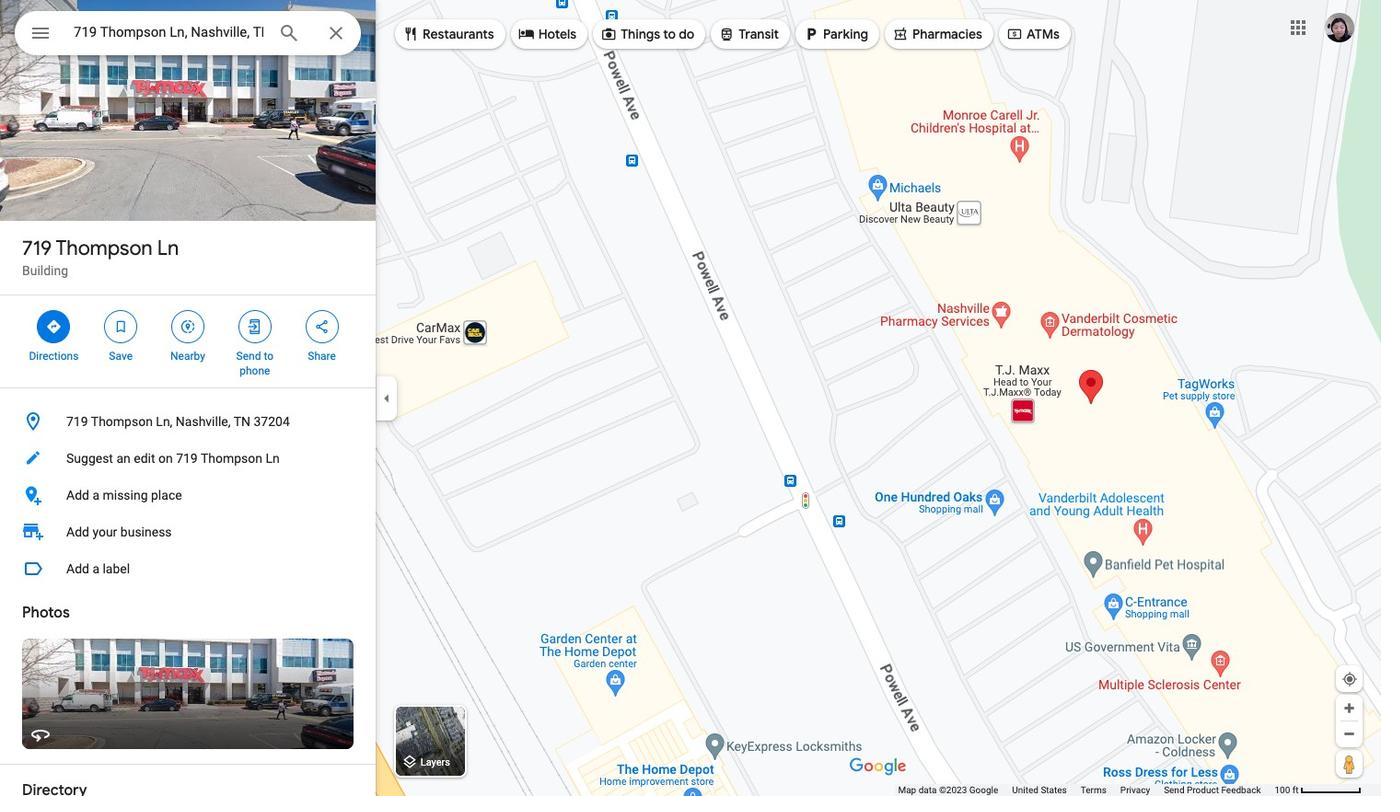 Task type: describe. For each thing, give the bounding box(es) containing it.
 hotels
[[518, 24, 577, 44]]

 search field
[[15, 11, 361, 59]]

719 thompson ln building
[[22, 236, 179, 278]]

719 thompson ln, nashville, tn 37204
[[66, 415, 290, 429]]

privacy
[[1121, 786, 1151, 796]]

show street view coverage image
[[1337, 751, 1364, 779]]

things
[[621, 26, 661, 42]]

transit
[[739, 26, 779, 42]]

label
[[103, 562, 130, 577]]

ln inside suggest an edit on 719 thompson ln button
[[266, 451, 280, 466]]

nashville,
[[176, 415, 231, 429]]


[[403, 24, 419, 44]]

a for missing
[[92, 488, 100, 503]]


[[601, 24, 617, 44]]

google account: michele murakami  
(michele.murakami@adept.ai) image
[[1326, 13, 1355, 42]]

photos
[[22, 604, 70, 623]]

united
[[1013, 786, 1039, 796]]

atms
[[1027, 26, 1060, 42]]

data
[[919, 786, 937, 796]]


[[247, 317, 263, 337]]


[[1007, 24, 1023, 44]]

 transit
[[719, 24, 779, 44]]

send for send to phone
[[236, 350, 261, 363]]

pharmacies
[[913, 26, 983, 42]]

send to phone
[[236, 350, 274, 378]]

zoom out image
[[1343, 728, 1357, 742]]

your
[[92, 525, 117, 540]]

send product feedback button
[[1165, 785, 1262, 797]]

add your business link
[[0, 514, 376, 551]]

terms
[[1081, 786, 1107, 796]]

to inside  things to do
[[664, 26, 676, 42]]

 atms
[[1007, 24, 1060, 44]]

an
[[116, 451, 131, 466]]

add a missing place button
[[0, 477, 376, 514]]

zoom in image
[[1343, 702, 1357, 716]]

suggest an edit on 719 thompson ln
[[66, 451, 280, 466]]

thompson for ln,
[[91, 415, 153, 429]]


[[46, 317, 62, 337]]

©2023
[[940, 786, 968, 796]]

add for add a label
[[66, 562, 89, 577]]

do
[[679, 26, 695, 42]]

add a label
[[66, 562, 130, 577]]

 pharmacies
[[893, 24, 983, 44]]


[[893, 24, 909, 44]]

 restaurants
[[403, 24, 494, 44]]

thompson inside button
[[201, 451, 263, 466]]

thompson for ln
[[56, 236, 153, 262]]

add your business
[[66, 525, 172, 540]]

ln inside '719 thompson ln building'
[[157, 236, 179, 262]]


[[803, 24, 820, 44]]

100
[[1276, 786, 1291, 796]]

building
[[22, 263, 68, 278]]

719 Thompson Ln, Nashville, TN 37204 field
[[15, 11, 361, 55]]

united states button
[[1013, 785, 1068, 797]]



Task type: locate. For each thing, give the bounding box(es) containing it.
1 horizontal spatial 719
[[66, 415, 88, 429]]

719 inside '719 thompson ln building'
[[22, 236, 52, 262]]

719 up the suggest
[[66, 415, 88, 429]]

1 vertical spatial to
[[264, 350, 274, 363]]

product
[[1188, 786, 1220, 796]]

nearby
[[170, 350, 205, 363]]

0 horizontal spatial 719
[[22, 236, 52, 262]]

37204
[[254, 415, 290, 429]]

ft
[[1293, 786, 1300, 796]]


[[719, 24, 735, 44]]

google
[[970, 786, 999, 796]]

to up the phone on the top of page
[[264, 350, 274, 363]]

united states
[[1013, 786, 1068, 796]]

2 a from the top
[[92, 562, 100, 577]]


[[518, 24, 535, 44]]

1 vertical spatial thompson
[[91, 415, 153, 429]]

to left do
[[664, 26, 676, 42]]

send
[[236, 350, 261, 363], [1165, 786, 1185, 796]]

0 vertical spatial thompson
[[56, 236, 153, 262]]

0 vertical spatial ln
[[157, 236, 179, 262]]

0 vertical spatial send
[[236, 350, 261, 363]]


[[113, 317, 129, 337]]

100 ft button
[[1276, 786, 1363, 796]]

1 vertical spatial a
[[92, 562, 100, 577]]

privacy button
[[1121, 785, 1151, 797]]

map
[[899, 786, 917, 796]]

1 horizontal spatial to
[[664, 26, 676, 42]]

send left product
[[1165, 786, 1185, 796]]

google maps element
[[0, 0, 1382, 797]]

719 right on at the left of the page
[[176, 451, 198, 466]]

100 ft
[[1276, 786, 1300, 796]]

3 add from the top
[[66, 562, 89, 577]]

2 vertical spatial thompson
[[201, 451, 263, 466]]

719 thompson ln main content
[[0, 0, 376, 797]]

1 a from the top
[[92, 488, 100, 503]]

 button
[[15, 11, 66, 59]]

share
[[308, 350, 336, 363]]

None field
[[74, 21, 263, 43]]

thompson down tn in the bottom of the page
[[201, 451, 263, 466]]

edit
[[134, 451, 155, 466]]

0 vertical spatial 719
[[22, 236, 52, 262]]

add left your on the left of page
[[66, 525, 89, 540]]


[[314, 317, 330, 337]]

suggest
[[66, 451, 113, 466]]

feedback
[[1222, 786, 1262, 796]]

2 add from the top
[[66, 525, 89, 540]]

0 horizontal spatial send
[[236, 350, 261, 363]]

states
[[1041, 786, 1068, 796]]

2 vertical spatial 719
[[176, 451, 198, 466]]

ln
[[157, 236, 179, 262], [266, 451, 280, 466]]

1 vertical spatial send
[[1165, 786, 1185, 796]]

719
[[22, 236, 52, 262], [66, 415, 88, 429], [176, 451, 198, 466]]

on
[[158, 451, 173, 466]]

restaurants
[[423, 26, 494, 42]]

0 vertical spatial add
[[66, 488, 89, 503]]

add down the suggest
[[66, 488, 89, 503]]

0 vertical spatial a
[[92, 488, 100, 503]]

layers
[[421, 758, 450, 770]]

 things to do
[[601, 24, 695, 44]]

send for send product feedback
[[1165, 786, 1185, 796]]

0 horizontal spatial to
[[264, 350, 274, 363]]

add
[[66, 488, 89, 503], [66, 525, 89, 540], [66, 562, 89, 577]]

add left the label
[[66, 562, 89, 577]]

business
[[121, 525, 172, 540]]

send product feedback
[[1165, 786, 1262, 796]]

actions for 719 thompson ln region
[[0, 296, 376, 388]]

send up the phone on the top of page
[[236, 350, 261, 363]]

hotels
[[539, 26, 577, 42]]

send inside button
[[1165, 786, 1185, 796]]

1 vertical spatial add
[[66, 525, 89, 540]]

add a missing place
[[66, 488, 182, 503]]

 parking
[[803, 24, 869, 44]]

add for add your business
[[66, 525, 89, 540]]

0 vertical spatial to
[[664, 26, 676, 42]]

a
[[92, 488, 100, 503], [92, 562, 100, 577]]

missing
[[103, 488, 148, 503]]

719 thompson ln, nashville, tn 37204 button
[[0, 404, 376, 440]]

footer
[[899, 785, 1276, 797]]

1 horizontal spatial ln
[[266, 451, 280, 466]]

719 up building
[[22, 236, 52, 262]]

0 horizontal spatial ln
[[157, 236, 179, 262]]

1 add from the top
[[66, 488, 89, 503]]

place
[[151, 488, 182, 503]]

ln,
[[156, 415, 173, 429]]

footer containing map data ©2023 google
[[899, 785, 1276, 797]]

719 inside button
[[66, 415, 88, 429]]


[[180, 317, 196, 337]]

parking
[[824, 26, 869, 42]]

thompson
[[56, 236, 153, 262], [91, 415, 153, 429], [201, 451, 263, 466]]

send inside send to phone
[[236, 350, 261, 363]]

1 vertical spatial 719
[[66, 415, 88, 429]]

footer inside google maps element
[[899, 785, 1276, 797]]

terms button
[[1081, 785, 1107, 797]]

directions
[[29, 350, 79, 363]]

thompson inside button
[[91, 415, 153, 429]]

add a label button
[[0, 551, 376, 588]]

a for label
[[92, 562, 100, 577]]

map data ©2023 google
[[899, 786, 999, 796]]

thompson up an
[[91, 415, 153, 429]]

collapse side panel image
[[377, 388, 397, 409]]

add for add a missing place
[[66, 488, 89, 503]]

2 vertical spatial add
[[66, 562, 89, 577]]

a left missing
[[92, 488, 100, 503]]

none field inside 719 thompson ln, nashville, tn 37204 field
[[74, 21, 263, 43]]

a left the label
[[92, 562, 100, 577]]

719 for ln
[[22, 236, 52, 262]]

suggest an edit on 719 thompson ln button
[[0, 440, 376, 477]]

1 horizontal spatial send
[[1165, 786, 1185, 796]]

1 vertical spatial ln
[[266, 451, 280, 466]]


[[29, 20, 52, 46]]

thompson inside '719 thompson ln building'
[[56, 236, 153, 262]]

save
[[109, 350, 133, 363]]

2 horizontal spatial 719
[[176, 451, 198, 466]]

phone
[[240, 365, 270, 378]]

tn
[[234, 415, 251, 429]]

thompson up building
[[56, 236, 153, 262]]

to
[[664, 26, 676, 42], [264, 350, 274, 363]]

719 inside button
[[176, 451, 198, 466]]

719 for ln,
[[66, 415, 88, 429]]

show your location image
[[1342, 672, 1359, 688]]

to inside send to phone
[[264, 350, 274, 363]]



Task type: vqa. For each thing, say whether or not it's contained in the screenshot.


